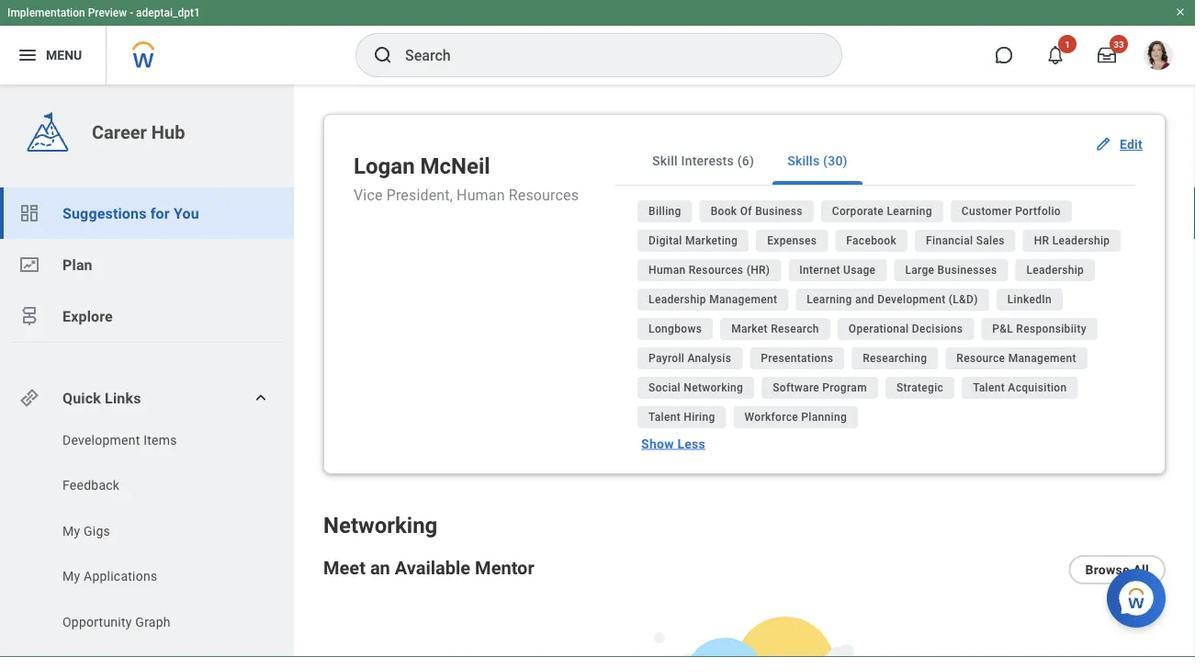 Task type: vqa. For each thing, say whether or not it's contained in the screenshot.
'IN/OUT' in AUS - In/Out 'link'
no



Task type: locate. For each thing, give the bounding box(es) containing it.
digital
[[649, 234, 683, 247]]

0 horizontal spatial talent
[[649, 411, 681, 424]]

development
[[878, 293, 946, 306], [63, 432, 140, 448]]

facebook
[[847, 234, 897, 247]]

notifications large image
[[1047, 46, 1065, 64]]

edit
[[1120, 137, 1143, 152]]

33
[[1114, 39, 1125, 50]]

0 vertical spatial talent
[[974, 381, 1006, 394]]

explore link
[[0, 290, 294, 342]]

0 horizontal spatial resources
[[509, 186, 579, 204]]

leadership down hr
[[1027, 264, 1085, 277]]

search image
[[372, 44, 394, 66]]

management for resource management
[[1009, 352, 1077, 365]]

career hub
[[92, 121, 185, 143]]

resource management
[[957, 352, 1077, 365]]

2 vertical spatial leadership
[[649, 293, 707, 306]]

management down p&l responsibiity
[[1009, 352, 1077, 365]]

of
[[741, 205, 753, 218]]

explore
[[63, 307, 113, 325]]

0 vertical spatial human
[[457, 186, 505, 204]]

opportunity
[[63, 614, 132, 630]]

2 my from the top
[[63, 569, 80, 584]]

corporate learning
[[833, 205, 933, 218]]

feedback
[[63, 478, 120, 493]]

0 vertical spatial list
[[0, 188, 294, 342]]

quick links element
[[18, 380, 279, 416]]

logan
[[354, 153, 415, 179]]

my gigs
[[63, 523, 110, 539]]

plan link
[[0, 239, 294, 290]]

Search Workday  search field
[[405, 35, 804, 75]]

link image
[[18, 387, 40, 409]]

(l&d)
[[949, 293, 979, 306]]

1 vertical spatial list
[[0, 431, 294, 657]]

networking up an
[[324, 513, 438, 539]]

operational
[[849, 323, 910, 335]]

1 button
[[1036, 35, 1077, 75]]

leadership up 'longbows'
[[649, 293, 707, 306]]

0 horizontal spatial development
[[63, 432, 140, 448]]

talent
[[974, 381, 1006, 394], [649, 411, 681, 424]]

1 vertical spatial networking
[[324, 513, 438, 539]]

linkedin
[[1008, 293, 1052, 306]]

market
[[732, 323, 768, 335]]

learning down internet usage
[[807, 293, 853, 306]]

0 horizontal spatial human
[[457, 186, 505, 204]]

talent up 'show'
[[649, 411, 681, 424]]

mcneil
[[421, 153, 491, 179]]

justify image
[[17, 44, 39, 66]]

skill
[[653, 153, 678, 168]]

suggestions for you link
[[0, 188, 294, 239]]

skills (30) button
[[773, 137, 863, 185]]

interests
[[682, 153, 734, 168]]

leadership for leadership
[[1027, 264, 1085, 277]]

my for my applications
[[63, 569, 80, 584]]

customer
[[962, 205, 1013, 218]]

development items
[[63, 432, 177, 448]]

management for leadership management
[[710, 293, 778, 306]]

learning up facebook
[[887, 205, 933, 218]]

1 vertical spatial talent
[[649, 411, 681, 424]]

suggestions for you
[[63, 205, 199, 222]]

menu banner
[[0, 0, 1196, 85]]

0 vertical spatial my
[[63, 523, 80, 539]]

vice
[[354, 186, 383, 204]]

leadership
[[1053, 234, 1111, 247], [1027, 264, 1085, 277], [649, 293, 707, 306]]

1 list from the top
[[0, 188, 294, 342]]

opportunity graph link
[[61, 613, 250, 631]]

logan mcneil vice president, human resources
[[354, 153, 579, 204]]

1 vertical spatial management
[[1009, 352, 1077, 365]]

0 vertical spatial networking
[[684, 381, 744, 394]]

my down my gigs
[[63, 569, 80, 584]]

1 vertical spatial my
[[63, 569, 80, 584]]

development up operational decisions
[[878, 293, 946, 306]]

acquisition
[[1009, 381, 1068, 394]]

opportunity graph
[[63, 614, 171, 630]]

skill interests (6)
[[653, 153, 755, 168]]

portfolio
[[1016, 205, 1062, 218]]

talent down the resource
[[974, 381, 1006, 394]]

profile logan mcneil image
[[1144, 40, 1174, 74]]

show less button
[[638, 436, 713, 451]]

talent for talent acquisition
[[974, 381, 1006, 394]]

leadership management
[[649, 293, 778, 306]]

close environment banner image
[[1176, 6, 1187, 17]]

onboarding home image
[[18, 254, 40, 276]]

meet an available mentor
[[324, 557, 535, 579]]

my
[[63, 523, 80, 539], [63, 569, 80, 584]]

tab list
[[616, 137, 1136, 186]]

0 vertical spatial learning
[[887, 205, 933, 218]]

1 horizontal spatial talent
[[974, 381, 1006, 394]]

and
[[856, 293, 875, 306]]

browse all
[[1086, 562, 1150, 578]]

for
[[150, 205, 170, 222]]

human down "mcneil"
[[457, 186, 505, 204]]

human down digital
[[649, 264, 686, 277]]

longbows
[[649, 323, 702, 335]]

marketing
[[686, 234, 738, 247]]

applications
[[84, 569, 158, 584]]

customer portfolio
[[962, 205, 1062, 218]]

0 vertical spatial resources
[[509, 186, 579, 204]]

management up market
[[710, 293, 778, 306]]

you
[[174, 205, 199, 222]]

planning
[[802, 411, 848, 424]]

(hr)
[[747, 264, 771, 277]]

resources
[[509, 186, 579, 204], [689, 264, 744, 277]]

less
[[678, 436, 706, 451]]

networking down analysis on the bottom right
[[684, 381, 744, 394]]

inbox large image
[[1098, 46, 1117, 64]]

1 vertical spatial leadership
[[1027, 264, 1085, 277]]

1 vertical spatial development
[[63, 432, 140, 448]]

my inside 'link'
[[63, 569, 80, 584]]

1 horizontal spatial resources
[[689, 264, 744, 277]]

plan
[[63, 256, 93, 273]]

development items link
[[61, 431, 250, 449]]

0 vertical spatial management
[[710, 293, 778, 306]]

0 horizontal spatial learning
[[807, 293, 853, 306]]

large
[[906, 264, 935, 277]]

development down quick links
[[63, 432, 140, 448]]

sales
[[977, 234, 1005, 247]]

2 list from the top
[[0, 431, 294, 657]]

list containing development items
[[0, 431, 294, 657]]

software
[[773, 381, 820, 394]]

available
[[395, 557, 471, 579]]

1 vertical spatial learning
[[807, 293, 853, 306]]

1 my from the top
[[63, 523, 80, 539]]

list
[[0, 188, 294, 342], [0, 431, 294, 657]]

leadership right hr
[[1053, 234, 1111, 247]]

resources inside logan mcneil vice president, human resources
[[509, 186, 579, 204]]

feedback link
[[61, 477, 250, 495]]

0 horizontal spatial management
[[710, 293, 778, 306]]

browse all link
[[1069, 555, 1166, 585]]

my left gigs
[[63, 523, 80, 539]]

0 vertical spatial development
[[878, 293, 946, 306]]

1 horizontal spatial management
[[1009, 352, 1077, 365]]

program
[[823, 381, 868, 394]]

1 vertical spatial human
[[649, 264, 686, 277]]



Task type: describe. For each thing, give the bounding box(es) containing it.
business
[[756, 205, 803, 218]]

internet usage
[[800, 264, 876, 277]]

quick
[[63, 389, 101, 407]]

financial sales
[[927, 234, 1005, 247]]

1 horizontal spatial learning
[[887, 205, 933, 218]]

links
[[105, 389, 141, 407]]

usage
[[844, 264, 876, 277]]

gigs
[[84, 523, 110, 539]]

market research
[[732, 323, 820, 335]]

mentor
[[475, 557, 535, 579]]

resource
[[957, 352, 1006, 365]]

skill interests (6) button
[[638, 137, 770, 185]]

payroll analysis
[[649, 352, 732, 365]]

leadership for leadership management
[[649, 293, 707, 306]]

financial
[[927, 234, 974, 247]]

expenses
[[768, 234, 817, 247]]

my applications
[[63, 569, 158, 584]]

my for my gigs
[[63, 523, 80, 539]]

quick links
[[63, 389, 141, 407]]

research
[[771, 323, 820, 335]]

talent for talent hiring
[[649, 411, 681, 424]]

(6)
[[738, 153, 755, 168]]

list containing suggestions for you
[[0, 188, 294, 342]]

talent hiring
[[649, 411, 716, 424]]

social networking
[[649, 381, 744, 394]]

hr leadership
[[1035, 234, 1111, 247]]

talent acquisition
[[974, 381, 1068, 394]]

implementation
[[7, 6, 85, 19]]

show less
[[642, 436, 706, 451]]

hr
[[1035, 234, 1050, 247]]

my applications link
[[61, 568, 250, 586]]

browse
[[1086, 562, 1130, 578]]

1
[[1065, 39, 1071, 50]]

-
[[130, 6, 133, 19]]

show
[[642, 436, 674, 451]]

preview
[[88, 6, 127, 19]]

1 horizontal spatial development
[[878, 293, 946, 306]]

dashboard image
[[18, 202, 40, 224]]

decisions
[[913, 323, 964, 335]]

skills
[[788, 153, 820, 168]]

corporate
[[833, 205, 884, 218]]

graph
[[135, 614, 171, 630]]

book
[[711, 205, 738, 218]]

payroll
[[649, 352, 685, 365]]

president,
[[387, 186, 453, 204]]

skills (30)
[[788, 153, 848, 168]]

suggestions
[[63, 205, 147, 222]]

my gigs link
[[61, 522, 250, 540]]

learning and development (l&d)
[[807, 293, 979, 306]]

operational decisions
[[849, 323, 964, 335]]

tab list containing skill interests (6)
[[616, 137, 1136, 186]]

human inside logan mcneil vice president, human resources
[[457, 186, 505, 204]]

0 horizontal spatial networking
[[324, 513, 438, 539]]

analysis
[[688, 352, 732, 365]]

edit image
[[1095, 135, 1113, 154]]

1 horizontal spatial human
[[649, 264, 686, 277]]

presentations
[[761, 352, 834, 365]]

adeptai_dpt1
[[136, 6, 200, 19]]

social
[[649, 381, 681, 394]]

chevron up small image
[[252, 389, 270, 407]]

1 horizontal spatial networking
[[684, 381, 744, 394]]

an
[[370, 557, 390, 579]]

internet
[[800, 264, 841, 277]]

book of business
[[711, 205, 803, 218]]

hiring
[[684, 411, 716, 424]]

workforce
[[745, 411, 799, 424]]

meet
[[324, 557, 366, 579]]

human resources (hr)
[[649, 264, 771, 277]]

menu
[[46, 47, 82, 63]]

researching
[[863, 352, 928, 365]]

strategic
[[897, 381, 944, 394]]

(30)
[[824, 153, 848, 168]]

all
[[1134, 562, 1150, 578]]

workforce planning
[[745, 411, 848, 424]]

1 vertical spatial resources
[[689, 264, 744, 277]]

timeline milestone image
[[18, 305, 40, 327]]

responsibiity
[[1017, 323, 1087, 335]]

33 button
[[1087, 35, 1129, 75]]

0 vertical spatial leadership
[[1053, 234, 1111, 247]]

career
[[92, 121, 147, 143]]

large businesses
[[906, 264, 998, 277]]



